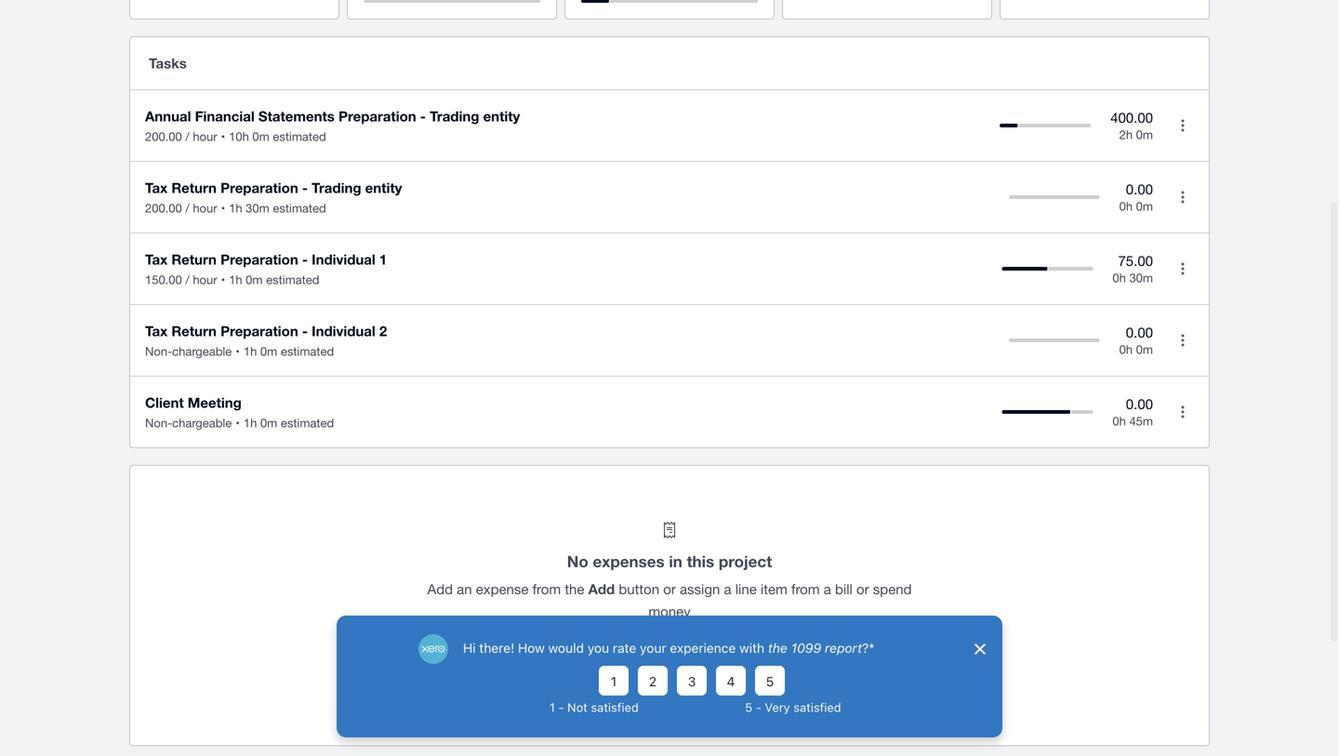 Task type: describe. For each thing, give the bounding box(es) containing it.
preparation for tax return preparation - individual 2
[[221, 323, 298, 340]]

0m inside tax return preparation - individual 2 non-chargeable • 1h 0m estimated
[[260, 344, 277, 359]]

more options image for 2
[[1165, 322, 1202, 359]]

1 from from the left
[[533, 581, 561, 597]]

30m inside tax return preparation - trading entity 200.00 / hour • 1h 30m estimated
[[246, 201, 270, 215]]

0m inside tax return preparation - individual 1 150.00 / hour • 1h 0m estimated
[[246, 273, 263, 287]]

• inside tax return preparation - individual 2 non-chargeable • 1h 0m estimated
[[236, 344, 240, 359]]

tax for tax return preparation - trading entity
[[145, 180, 168, 196]]

0m inside annual financial statements preparation - trading entity 200.00 / hour • 10h 0m estimated
[[252, 129, 270, 144]]

trading inside annual financial statements preparation - trading entity 200.00 / hour • 10h 0m estimated
[[430, 108, 479, 125]]

client meeting non-chargeable • 1h 0m estimated
[[145, 394, 334, 430]]

chargeable inside client meeting non-chargeable • 1h 0m estimated
[[172, 416, 232, 430]]

1h inside tax return preparation - individual 2 non-chargeable • 1h 0m estimated
[[244, 344, 257, 359]]

0.00 for 2
[[1126, 324, 1153, 341]]

• inside client meeting non-chargeable • 1h 0m estimated
[[236, 416, 240, 430]]

estimated inside tax return preparation - individual 1 150.00 / hour • 1h 0m estimated
[[266, 273, 319, 287]]

0.00 0h 0m for 2
[[1120, 324, 1153, 357]]

1 a from the left
[[724, 581, 732, 597]]

400.00 2h 0m
[[1111, 109, 1153, 142]]

- for 2
[[302, 323, 308, 340]]

more options image for 1
[[1165, 250, 1202, 287]]

spend
[[873, 581, 912, 597]]

75.00 0h 30m
[[1113, 253, 1153, 285]]

more options image for 0m
[[1165, 393, 1202, 431]]

estimated inside tax return preparation - trading entity 200.00 / hour • 1h 30m estimated
[[273, 201, 326, 215]]

more options image for entity
[[1165, 107, 1202, 144]]

hour inside annual financial statements preparation - trading entity 200.00 / hour • 10h 0m estimated
[[193, 129, 217, 144]]

45m
[[1130, 414, 1153, 428]]

annual financial statements preparation - trading entity 200.00 / hour • 10h 0m estimated
[[145, 108, 520, 144]]

money
[[649, 603, 691, 620]]

this
[[687, 552, 715, 571]]

individual for 2
[[312, 323, 376, 340]]

• inside annual financial statements preparation - trading entity 200.00 / hour • 10h 0m estimated
[[221, 129, 225, 144]]

0h for 1
[[1113, 271, 1126, 285]]

expenses
[[593, 552, 665, 571]]

tax return preparation - individual 1 150.00 / hour • 1h 0m estimated
[[145, 251, 387, 287]]

- for entity
[[302, 180, 308, 196]]

annual
[[145, 108, 191, 125]]

200.00 inside annual financial statements preparation - trading entity 200.00 / hour • 10h 0m estimated
[[145, 129, 182, 144]]

expense inside button
[[598, 663, 654, 680]]

button
[[619, 581, 660, 597]]

trading inside tax return preparation - trading entity 200.00 / hour • 1h 30m estimated
[[312, 180, 361, 196]]

bills
[[745, 663, 772, 680]]

hour for tax return preparation - individual 1
[[193, 273, 217, 287]]

financial
[[195, 108, 255, 125]]

chargeable inside tax return preparation - individual 2 non-chargeable • 1h 0m estimated
[[172, 344, 232, 359]]

0m inside 400.00 2h 0m
[[1136, 127, 1153, 142]]

2 or from the left
[[857, 581, 869, 597]]

return for tax return preparation - trading entity
[[171, 180, 217, 196]]

150.00
[[145, 273, 182, 287]]

2 a from the left
[[824, 581, 831, 597]]

tasks
[[149, 55, 187, 72]]

preparation for tax return preparation - trading entity
[[221, 180, 298, 196]]

tax return preparation - trading entity 200.00 / hour • 1h 30m estimated
[[145, 180, 402, 215]]

add for expense
[[567, 663, 594, 680]]

add expense button
[[552, 653, 669, 690]]

no
[[567, 552, 589, 571]]

• inside tax return preparation - individual 1 150.00 / hour • 1h 0m estimated
[[221, 273, 225, 287]]

0.00 for 1h
[[1126, 396, 1153, 412]]

assign bills
[[696, 663, 772, 680]]

200.00 inside tax return preparation - trading entity 200.00 / hour • 1h 30m estimated
[[145, 201, 182, 215]]



Task type: vqa. For each thing, say whether or not it's contained in the screenshot.
the right 6 link
no



Task type: locate. For each thing, give the bounding box(es) containing it.
estimated down tax return preparation - individual 2 non-chargeable • 1h 0m estimated
[[281, 416, 334, 430]]

tax for tax return preparation - individual 1
[[145, 251, 168, 268]]

0 horizontal spatial entity
[[365, 180, 402, 196]]

0 vertical spatial 30m
[[246, 201, 270, 215]]

1 vertical spatial chargeable
[[172, 416, 232, 430]]

•
[[221, 129, 225, 144], [221, 201, 225, 215], [221, 273, 225, 287], [236, 344, 240, 359], [236, 416, 240, 430]]

1h up tax return preparation - individual 2 non-chargeable • 1h 0m estimated
[[229, 273, 242, 287]]

1h inside tax return preparation - trading entity 200.00 / hour • 1h 30m estimated
[[229, 201, 242, 215]]

0m up client meeting non-chargeable • 1h 0m estimated
[[260, 344, 277, 359]]

2 0.00 from the top
[[1126, 324, 1153, 341]]

0 vertical spatial more options image
[[1165, 179, 1202, 216]]

1 vertical spatial /
[[185, 201, 189, 215]]

add
[[427, 581, 453, 597], [588, 581, 615, 598], [567, 663, 594, 680]]

bill
[[835, 581, 853, 597]]

/ inside tax return preparation - trading entity 200.00 / hour • 1h 30m estimated
[[185, 201, 189, 215]]

1 vertical spatial more options image
[[1165, 250, 1202, 287]]

75.00
[[1119, 253, 1153, 269]]

0h up '75.00'
[[1120, 199, 1133, 213]]

0m up '75.00'
[[1136, 199, 1153, 213]]

1 vertical spatial hour
[[193, 201, 217, 215]]

tax for tax return preparation - individual 2
[[145, 323, 168, 340]]

0 vertical spatial trading
[[430, 108, 479, 125]]

0 horizontal spatial trading
[[312, 180, 361, 196]]

3 hour from the top
[[193, 273, 217, 287]]

individual left 2 on the left of the page
[[312, 323, 376, 340]]

add inside button
[[567, 663, 594, 680]]

chargeable
[[172, 344, 232, 359], [172, 416, 232, 430]]

1 vertical spatial trading
[[312, 180, 361, 196]]

estimated up tax return preparation - individual 2 non-chargeable • 1h 0m estimated
[[266, 273, 319, 287]]

30m
[[246, 201, 270, 215], [1130, 271, 1153, 285]]

client
[[145, 394, 184, 411]]

0h for 1h
[[1113, 414, 1126, 428]]

add down the
[[567, 663, 594, 680]]

0m right 2h
[[1136, 127, 1153, 142]]

400.00
[[1111, 109, 1153, 126]]

- inside annual financial statements preparation - trading entity 200.00 / hour • 10h 0m estimated
[[420, 108, 426, 125]]

1 horizontal spatial expense
[[598, 663, 654, 680]]

2 return from the top
[[171, 251, 217, 268]]

/
[[185, 129, 189, 144], [185, 201, 189, 215], [185, 273, 189, 287]]

• inside tax return preparation - trading entity 200.00 / hour • 1h 30m estimated
[[221, 201, 225, 215]]

0 vertical spatial more options image
[[1165, 107, 1202, 144]]

assign bills link
[[681, 653, 788, 690]]

add for an
[[427, 581, 453, 597]]

1 horizontal spatial entity
[[483, 108, 520, 125]]

estimated
[[273, 129, 326, 144], [273, 201, 326, 215], [266, 273, 319, 287], [281, 344, 334, 359], [281, 416, 334, 430]]

0 vertical spatial hour
[[193, 129, 217, 144]]

1h
[[229, 201, 242, 215], [229, 273, 242, 287], [244, 344, 257, 359], [244, 416, 257, 430]]

1h up client meeting non-chargeable • 1h 0m estimated
[[244, 344, 257, 359]]

0 vertical spatial 200.00
[[145, 129, 182, 144]]

0.00
[[1126, 181, 1153, 197], [1126, 324, 1153, 341], [1126, 396, 1153, 412]]

chargeable down meeting
[[172, 416, 232, 430]]

2 chargeable from the top
[[172, 416, 232, 430]]

1h down tax return preparation - individual 2 non-chargeable • 1h 0m estimated
[[244, 416, 257, 430]]

tax inside tax return preparation - individual 2 non-chargeable • 1h 0m estimated
[[145, 323, 168, 340]]

1 horizontal spatial or
[[857, 581, 869, 597]]

preparation for tax return preparation - individual 1
[[221, 251, 298, 268]]

200.00 down annual
[[145, 129, 182, 144]]

1 hour from the top
[[193, 129, 217, 144]]

1 horizontal spatial 30m
[[1130, 271, 1153, 285]]

add right the
[[588, 581, 615, 598]]

more options image
[[1165, 107, 1202, 144], [1165, 393, 1202, 431]]

preparation inside tax return preparation - trading entity 200.00 / hour • 1h 30m estimated
[[221, 180, 298, 196]]

0.00 0h 0m
[[1120, 181, 1153, 213], [1120, 324, 1153, 357]]

trading
[[430, 108, 479, 125], [312, 180, 361, 196]]

2 tax from the top
[[145, 251, 168, 268]]

tax inside tax return preparation - trading entity 200.00 / hour • 1h 30m estimated
[[145, 180, 168, 196]]

1 chargeable from the top
[[172, 344, 232, 359]]

or right bill
[[857, 581, 869, 597]]

dialog
[[337, 616, 1003, 738]]

add expense
[[567, 663, 654, 680]]

0h down '75.00'
[[1113, 271, 1126, 285]]

1 non- from the top
[[145, 344, 172, 359]]

1 return from the top
[[171, 180, 217, 196]]

return
[[171, 180, 217, 196], [171, 251, 217, 268], [171, 323, 217, 340]]

return inside tax return preparation - trading entity 200.00 / hour • 1h 30m estimated
[[171, 180, 217, 196]]

0 horizontal spatial expense
[[476, 581, 529, 597]]

more options image right 400.00 2h 0m
[[1165, 107, 1202, 144]]

0h left 45m
[[1113, 414, 1126, 428]]

1 vertical spatial 30m
[[1130, 271, 1153, 285]]

an
[[457, 581, 472, 597]]

expense
[[476, 581, 529, 597], [598, 663, 654, 680]]

2 vertical spatial more options image
[[1165, 322, 1202, 359]]

0 vertical spatial non-
[[145, 344, 172, 359]]

preparation down 10h
[[221, 180, 298, 196]]

-
[[420, 108, 426, 125], [302, 180, 308, 196], [302, 251, 308, 268], [302, 323, 308, 340]]

individual inside tax return preparation - individual 2 non-chargeable • 1h 0m estimated
[[312, 323, 376, 340]]

return down annual
[[171, 180, 217, 196]]

0h
[[1120, 199, 1133, 213], [1113, 271, 1126, 285], [1120, 342, 1133, 357], [1113, 414, 1126, 428]]

expense right an
[[476, 581, 529, 597]]

2 hour from the top
[[193, 201, 217, 215]]

0 horizontal spatial from
[[533, 581, 561, 597]]

tax down 150.00
[[145, 323, 168, 340]]

/ for tax return preparation - trading entity
[[185, 201, 189, 215]]

hour inside tax return preparation - individual 1 150.00 / hour • 1h 0m estimated
[[193, 273, 217, 287]]

2 200.00 from the top
[[145, 201, 182, 215]]

• up tax return preparation - individual 1 150.00 / hour • 1h 0m estimated
[[221, 201, 225, 215]]

a
[[724, 581, 732, 597], [824, 581, 831, 597]]

1 0.00 from the top
[[1126, 181, 1153, 197]]

2 more options image from the top
[[1165, 250, 1202, 287]]

assign
[[696, 663, 741, 680]]

project
[[719, 552, 772, 571]]

1 vertical spatial 200.00
[[145, 201, 182, 215]]

1 more options image from the top
[[1165, 179, 1202, 216]]

hour inside tax return preparation - trading entity 200.00 / hour • 1h 30m estimated
[[193, 201, 217, 215]]

2 / from the top
[[185, 201, 189, 215]]

return inside tax return preparation - individual 1 150.00 / hour • 1h 0m estimated
[[171, 251, 217, 268]]

0 vertical spatial individual
[[312, 251, 376, 268]]

2 vertical spatial /
[[185, 273, 189, 287]]

0m up tax return preparation - individual 2 non-chargeable • 1h 0m estimated
[[246, 273, 263, 287]]

3 / from the top
[[185, 273, 189, 287]]

0 vertical spatial return
[[171, 180, 217, 196]]

1 horizontal spatial from
[[792, 581, 820, 597]]

estimated up client meeting non-chargeable • 1h 0m estimated
[[281, 344, 334, 359]]

0h inside 0.00 0h 45m
[[1113, 414, 1126, 428]]

the
[[565, 581, 585, 597]]

2 from from the left
[[792, 581, 820, 597]]

line
[[736, 581, 757, 597]]

1 vertical spatial 0.00 0h 0m
[[1120, 324, 1153, 357]]

hour down financial
[[193, 129, 217, 144]]

1 vertical spatial 0.00
[[1126, 324, 1153, 341]]

• up meeting
[[236, 344, 240, 359]]

non- down client
[[145, 416, 172, 430]]

hour for tax return preparation - trading entity
[[193, 201, 217, 215]]

preparation down tax return preparation - trading entity 200.00 / hour • 1h 30m estimated
[[221, 251, 298, 268]]

hour
[[193, 129, 217, 144], [193, 201, 217, 215], [193, 273, 217, 287]]

meeting
[[188, 394, 242, 411]]

1 vertical spatial non-
[[145, 416, 172, 430]]

non- inside client meeting non-chargeable • 1h 0m estimated
[[145, 416, 172, 430]]

non- inside tax return preparation - individual 2 non-chargeable • 1h 0m estimated
[[145, 344, 172, 359]]

1 individual from the top
[[312, 251, 376, 268]]

0m down tax return preparation - individual 2 non-chargeable • 1h 0m estimated
[[260, 416, 277, 430]]

hour right 150.00
[[193, 273, 217, 287]]

estimated inside annual financial statements preparation - trading entity 200.00 / hour • 10h 0m estimated
[[273, 129, 326, 144]]

- for 1
[[302, 251, 308, 268]]

/ inside annual financial statements preparation - trading entity 200.00 / hour • 10h 0m estimated
[[185, 129, 189, 144]]

non- up client
[[145, 344, 172, 359]]

0.00 inside 0.00 0h 45m
[[1126, 396, 1153, 412]]

0.00 down 2h
[[1126, 181, 1153, 197]]

0.00 for entity
[[1126, 181, 1153, 197]]

preparation
[[339, 108, 416, 125], [221, 180, 298, 196], [221, 251, 298, 268], [221, 323, 298, 340]]

individual inside tax return preparation - individual 1 150.00 / hour • 1h 0m estimated
[[312, 251, 376, 268]]

30m inside 75.00 0h 30m
[[1130, 271, 1153, 285]]

entity
[[483, 108, 520, 125], [365, 180, 402, 196]]

2 vertical spatial return
[[171, 323, 217, 340]]

return for tax return preparation - individual 2
[[171, 323, 217, 340]]

1 or from the left
[[663, 581, 676, 597]]

2 vertical spatial hour
[[193, 273, 217, 287]]

preparation right statements
[[339, 108, 416, 125]]

0 vertical spatial expense
[[476, 581, 529, 597]]

200.00 up 150.00
[[145, 201, 182, 215]]

1 vertical spatial more options image
[[1165, 393, 1202, 431]]

a left line
[[724, 581, 732, 597]]

0 horizontal spatial or
[[663, 581, 676, 597]]

0 horizontal spatial a
[[724, 581, 732, 597]]

1 / from the top
[[185, 129, 189, 144]]

preparation down tax return preparation - individual 1 150.00 / hour • 1h 0m estimated
[[221, 323, 298, 340]]

non-
[[145, 344, 172, 359], [145, 416, 172, 430]]

from left the
[[533, 581, 561, 597]]

more options image right 45m
[[1165, 393, 1202, 431]]

a left bill
[[824, 581, 831, 597]]

• right 150.00
[[221, 273, 225, 287]]

more options image for entity
[[1165, 179, 1202, 216]]

0m right 10h
[[252, 129, 270, 144]]

add an expense from the add button or assign a line item from a bill or spend money
[[427, 581, 912, 620]]

30m down '75.00'
[[1130, 271, 1153, 285]]

preparation inside tax return preparation - individual 1 150.00 / hour • 1h 0m estimated
[[221, 251, 298, 268]]

0 vertical spatial tax
[[145, 180, 168, 196]]

2 non- from the top
[[145, 416, 172, 430]]

or up money
[[663, 581, 676, 597]]

individual
[[312, 251, 376, 268], [312, 323, 376, 340]]

in
[[669, 552, 683, 571]]

preparation inside tax return preparation - individual 2 non-chargeable • 1h 0m estimated
[[221, 323, 298, 340]]

3 more options image from the top
[[1165, 322, 1202, 359]]

estimated down statements
[[273, 129, 326, 144]]

1 vertical spatial return
[[171, 251, 217, 268]]

return up 150.00
[[171, 251, 217, 268]]

1 horizontal spatial trading
[[430, 108, 479, 125]]

0 vertical spatial 0.00 0h 0m
[[1120, 181, 1153, 213]]

1h inside client meeting non-chargeable • 1h 0m estimated
[[244, 416, 257, 430]]

0.00 0h 0m down 2h
[[1120, 181, 1153, 213]]

- inside tax return preparation - individual 1 150.00 / hour • 1h 0m estimated
[[302, 251, 308, 268]]

0.00 down 75.00 0h 30m
[[1126, 324, 1153, 341]]

estimated inside client meeting non-chargeable • 1h 0m estimated
[[281, 416, 334, 430]]

- inside tax return preparation - trading entity 200.00 / hour • 1h 30m estimated
[[302, 180, 308, 196]]

more options image
[[1165, 179, 1202, 216], [1165, 250, 1202, 287], [1165, 322, 1202, 359]]

• down meeting
[[236, 416, 240, 430]]

entity inside annual financial statements preparation - trading entity 200.00 / hour • 10h 0m estimated
[[483, 108, 520, 125]]

or
[[663, 581, 676, 597], [857, 581, 869, 597]]

2 individual from the top
[[312, 323, 376, 340]]

0 vertical spatial 0.00
[[1126, 181, 1153, 197]]

0 vertical spatial /
[[185, 129, 189, 144]]

1 0.00 0h 0m from the top
[[1120, 181, 1153, 213]]

statements
[[258, 108, 335, 125]]

1 vertical spatial expense
[[598, 663, 654, 680]]

- inside tax return preparation - individual 2 non-chargeable • 1h 0m estimated
[[302, 323, 308, 340]]

return inside tax return preparation - individual 2 non-chargeable • 1h 0m estimated
[[171, 323, 217, 340]]

0m
[[1136, 127, 1153, 142], [252, 129, 270, 144], [1136, 199, 1153, 213], [246, 273, 263, 287], [1136, 342, 1153, 357], [260, 344, 277, 359], [260, 416, 277, 430]]

3 tax from the top
[[145, 323, 168, 340]]

entity inside tax return preparation - trading entity 200.00 / hour • 1h 30m estimated
[[365, 180, 402, 196]]

• left 10h
[[221, 129, 225, 144]]

0 horizontal spatial 30m
[[246, 201, 270, 215]]

chargeable up meeting
[[172, 344, 232, 359]]

1h up tax return preparation - individual 1 150.00 / hour • 1h 0m estimated
[[229, 201, 242, 215]]

return for tax return preparation - individual 1
[[171, 251, 217, 268]]

2 0.00 0h 0m from the top
[[1120, 324, 1153, 357]]

add left an
[[427, 581, 453, 597]]

expense down money
[[598, 663, 654, 680]]

1h inside tax return preparation - individual 1 150.00 / hour • 1h 0m estimated
[[229, 273, 242, 287]]

1 horizontal spatial a
[[824, 581, 831, 597]]

item
[[761, 581, 788, 597]]

1 vertical spatial entity
[[365, 180, 402, 196]]

2 vertical spatial 0.00
[[1126, 396, 1153, 412]]

estimated inside tax return preparation - individual 2 non-chargeable • 1h 0m estimated
[[281, 344, 334, 359]]

0h for 2
[[1120, 342, 1133, 357]]

/ for tax return preparation - individual 1
[[185, 273, 189, 287]]

2 more options image from the top
[[1165, 393, 1202, 431]]

2h
[[1120, 127, 1133, 142]]

/ inside tax return preparation - individual 1 150.00 / hour • 1h 0m estimated
[[185, 273, 189, 287]]

0.00 0h 0m down 75.00 0h 30m
[[1120, 324, 1153, 357]]

estimated up tax return preparation - individual 1 150.00 / hour • 1h 0m estimated
[[273, 201, 326, 215]]

3 0.00 from the top
[[1126, 396, 1153, 412]]

2 vertical spatial tax
[[145, 323, 168, 340]]

0h inside 75.00 0h 30m
[[1113, 271, 1126, 285]]

preparation inside annual financial statements preparation - trading entity 200.00 / hour • 10h 0m estimated
[[339, 108, 416, 125]]

1 more options image from the top
[[1165, 107, 1202, 144]]

tax
[[145, 180, 168, 196], [145, 251, 168, 268], [145, 323, 168, 340]]

0.00 up 45m
[[1126, 396, 1153, 412]]

0m up 0.00 0h 45m
[[1136, 342, 1153, 357]]

2
[[379, 323, 387, 340]]

1
[[379, 251, 387, 268]]

0m inside client meeting non-chargeable • 1h 0m estimated
[[260, 416, 277, 430]]

from
[[533, 581, 561, 597], [792, 581, 820, 597]]

0h up 0.00 0h 45m
[[1120, 342, 1133, 357]]

no expenses in this project
[[567, 552, 772, 571]]

1 tax from the top
[[145, 180, 168, 196]]

0 vertical spatial entity
[[483, 108, 520, 125]]

1 vertical spatial tax
[[145, 251, 168, 268]]

hour up tax return preparation - individual 1 150.00 / hour • 1h 0m estimated
[[193, 201, 217, 215]]

200.00
[[145, 129, 182, 144], [145, 201, 182, 215]]

0.00 0h 0m for entity
[[1120, 181, 1153, 213]]

3 return from the top
[[171, 323, 217, 340]]

tax return preparation - individual 2 non-chargeable • 1h 0m estimated
[[145, 323, 387, 359]]

individual left the 1
[[312, 251, 376, 268]]

1 200.00 from the top
[[145, 129, 182, 144]]

return down 150.00
[[171, 323, 217, 340]]

10h
[[229, 129, 249, 144]]

tax up 150.00
[[145, 251, 168, 268]]

individual for 1
[[312, 251, 376, 268]]

from right the item
[[792, 581, 820, 597]]

assign
[[680, 581, 720, 597]]

0h for entity
[[1120, 199, 1133, 213]]

expense inside add an expense from the add button or assign a line item from a bill or spend money
[[476, 581, 529, 597]]

0.00 0h 45m
[[1113, 396, 1153, 428]]

0 vertical spatial chargeable
[[172, 344, 232, 359]]

tax inside tax return preparation - individual 1 150.00 / hour • 1h 0m estimated
[[145, 251, 168, 268]]

30m up tax return preparation - individual 1 150.00 / hour • 1h 0m estimated
[[246, 201, 270, 215]]

1 vertical spatial individual
[[312, 323, 376, 340]]

tax down annual
[[145, 180, 168, 196]]



